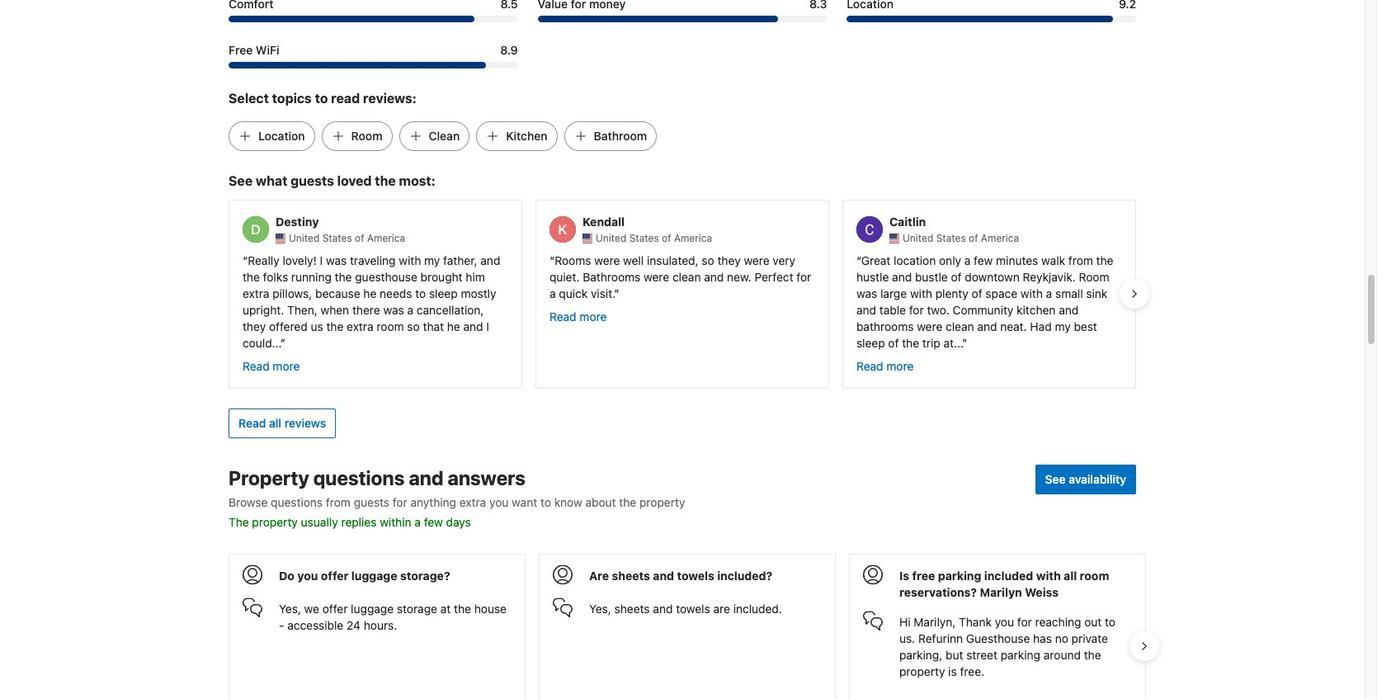 Task type: locate. For each thing, give the bounding box(es) containing it.
america up insulated,
[[674, 232, 713, 244]]

0 vertical spatial sheets
[[612, 569, 651, 583]]

more
[[580, 309, 607, 323], [273, 359, 300, 373], [887, 359, 914, 373]]

united for destiny
[[289, 232, 320, 244]]

so inside "" really lovely! i was traveling with my father, and the folks running the guesthouse brought him extra pillows, because he needs to sleep mostly upright. then, when there was a cancellation, they offered us the extra room so that he and i could..."
[[407, 319, 420, 333]]

states up traveling
[[323, 232, 352, 244]]

0 vertical spatial towels
[[677, 569, 715, 583]]

united states of america up traveling
[[289, 232, 406, 244]]

want
[[512, 495, 538, 509]]

street
[[967, 648, 998, 662]]

3 united states of america from the left
[[903, 232, 1020, 244]]

around
[[1044, 648, 1081, 662]]

2 horizontal spatial read more button
[[857, 358, 914, 375]]

sleep inside "" really lovely! i was traveling with my father, and the folks running the guesthouse brought him extra pillows, because he needs to sleep mostly upright. then, when there was a cancellation, they offered us the extra room so that he and i could..."
[[429, 286, 458, 300]]

with
[[399, 253, 421, 267], [911, 286, 933, 300], [1021, 286, 1043, 300], [1037, 569, 1061, 583]]

yes,
[[279, 602, 301, 616], [589, 602, 612, 616]]

1 horizontal spatial was
[[383, 303, 404, 317]]

he down cancellation,
[[447, 319, 461, 333]]

lovely!
[[283, 253, 317, 267]]

3 united from the left
[[903, 232, 934, 244]]

with up guesthouse
[[399, 253, 421, 267]]

know
[[555, 495, 583, 509]]

location
[[894, 253, 936, 267]]

states for was
[[323, 232, 352, 244]]

rooms
[[555, 253, 592, 267]]

the right about
[[620, 495, 637, 509]]

read more button for " really lovely! i was traveling with my father, and the folks running the guesthouse brought him extra pillows, because he needs to sleep mostly upright. then, when there was a cancellation, they offered us the extra room so that he and i could...
[[243, 358, 300, 375]]

towels up yes, sheets and towels are included.
[[677, 569, 715, 583]]

property
[[229, 466, 309, 489]]

1 yes, from the left
[[279, 602, 301, 616]]

no
[[1056, 631, 1069, 645]]

questions up usually
[[271, 495, 323, 509]]

offer for we
[[323, 602, 348, 616]]

read more down bathrooms
[[857, 359, 914, 373]]

clean up at...
[[946, 319, 975, 333]]

0 vertical spatial all
[[269, 416, 282, 430]]

for left two.
[[910, 303, 924, 317]]

read more for " great location only a few minutes walk from the hustle and bustle of downtown reykjavik. room was large with plenty of space with a small sink and table for two. community kitchen and bathrooms were clean and neat. had my best sleep of the trip at...
[[857, 359, 914, 373]]

sheets down are sheets and towels included?
[[615, 602, 650, 616]]

offer right do
[[321, 569, 349, 583]]

clean inside " great location only a few minutes walk from the hustle and bustle of downtown reykjavik. room was large with plenty of space with a small sink and table for two. community kitchen and bathrooms were clean and neat. had my best sleep of the trip at...
[[946, 319, 975, 333]]

luggage for storage?
[[352, 569, 398, 583]]

more down bathrooms
[[887, 359, 914, 373]]

guesthouse
[[355, 270, 418, 284]]

2 united states of america from the left
[[596, 232, 713, 244]]

1 horizontal spatial "
[[614, 286, 620, 300]]

0 vertical spatial clean
[[673, 270, 701, 284]]

do you offer luggage storage?
[[279, 569, 450, 583]]

luggage inside yes, we offer luggage storage at the house - accessible 24 hours.
[[351, 602, 394, 616]]

loved
[[337, 174, 372, 188]]

caitlin
[[890, 215, 927, 229]]

a right only
[[965, 253, 971, 267]]

they up new.
[[718, 253, 741, 267]]

2 " from the left
[[550, 253, 555, 267]]

and inside property questions and answers browse questions from guests for anything extra you want to know about the property the property usually replies within a few days
[[409, 466, 444, 489]]

" inside " great location only a few minutes walk from the hustle and bustle of downtown reykjavik. room was large with plenty of space with a small sink and table for two. community kitchen and bathrooms were clean and neat. had my best sleep of the trip at...
[[857, 253, 862, 267]]

were down insulated,
[[644, 270, 670, 284]]

read more button for " great location only a few minutes walk from the hustle and bustle of downtown reykjavik. room was large with plenty of space with a small sink and table for two. community kitchen and bathrooms were clean and neat. had my best sleep of the trip at...
[[857, 358, 914, 375]]

reykjavik.
[[1023, 270, 1076, 284]]

2 horizontal spatial america
[[982, 232, 1020, 244]]

he
[[364, 286, 377, 300], [447, 319, 461, 333]]

0 horizontal spatial america
[[367, 232, 406, 244]]

0 horizontal spatial parking
[[939, 569, 982, 583]]

best
[[1074, 319, 1098, 333]]

the down when on the left
[[327, 319, 344, 333]]

few up downtown
[[974, 253, 993, 267]]

1 horizontal spatial read more button
[[550, 309, 607, 325]]

was up running
[[326, 253, 347, 267]]

yes, down are at the bottom left of page
[[589, 602, 612, 616]]

0 horizontal spatial more
[[273, 359, 300, 373]]

1 vertical spatial room
[[1079, 270, 1110, 284]]

parking up reservations?
[[939, 569, 982, 583]]

free.
[[961, 664, 985, 678]]

extra up days
[[460, 495, 487, 509]]

you inside hi marilyn,  thank you for reaching out to us. refurinn guesthouse has no private parking, but street parking around the property is free.
[[995, 615, 1015, 629]]

1 horizontal spatial he
[[447, 319, 461, 333]]

2 horizontal spatial property
[[900, 664, 946, 678]]

of
[[355, 232, 365, 244], [662, 232, 672, 244], [969, 232, 979, 244], [951, 270, 962, 284], [972, 286, 983, 300], [889, 336, 899, 350]]

america for traveling
[[367, 232, 406, 244]]

0 vertical spatial property
[[640, 495, 686, 509]]

more for really lovely! i was traveling with my father, and the folks running the guesthouse brought him extra pillows, because he needs to sleep mostly upright. then, when there was a cancellation, they offered us the extra room so that he and i could...
[[273, 359, 300, 373]]

0 vertical spatial parking
[[939, 569, 982, 583]]

" for " rooms were well insulated, so they were very quiet. bathrooms were clean and new. perfect for a quick visit.
[[550, 253, 555, 267]]

within
[[380, 515, 412, 529]]

luggage
[[352, 569, 398, 583], [351, 602, 394, 616]]

united states of america up insulated,
[[596, 232, 713, 244]]

2 united states of america image from the left
[[890, 233, 900, 243]]

a inside "" really lovely! i was traveling with my father, and the folks running the guesthouse brought him extra pillows, because he needs to sleep mostly upright. then, when there was a cancellation, they offered us the extra room so that he and i could..."
[[407, 303, 414, 317]]

all
[[269, 416, 282, 430], [1064, 569, 1078, 583]]

are sheets and towels included?
[[589, 569, 773, 583]]

2 horizontal spatial states
[[937, 232, 967, 244]]

with up weiss
[[1037, 569, 1061, 583]]

they up could...
[[243, 319, 266, 333]]

location 9.2 meter
[[847, 16, 1137, 22]]

see left availability
[[1046, 472, 1066, 486]]

3 states from the left
[[937, 232, 967, 244]]

read more button down could...
[[243, 358, 300, 375]]

0 horizontal spatial read more
[[243, 359, 300, 373]]

more down could...
[[273, 359, 300, 373]]

of up downtown
[[969, 232, 979, 244]]

1 america from the left
[[367, 232, 406, 244]]

1 vertical spatial see
[[1046, 472, 1066, 486]]

2 america from the left
[[674, 232, 713, 244]]

running
[[291, 270, 332, 284]]

and up yes, sheets and towels are included.
[[653, 569, 675, 583]]

2 horizontal spatial was
[[857, 286, 878, 300]]

0 horizontal spatial see
[[229, 174, 253, 188]]

1 horizontal spatial all
[[1064, 569, 1078, 583]]

property
[[640, 495, 686, 509], [252, 515, 298, 529], [900, 664, 946, 678]]

read down could...
[[243, 359, 270, 373]]

2 horizontal spatial extra
[[460, 495, 487, 509]]

had
[[1031, 319, 1052, 333]]

0 vertical spatial you
[[490, 495, 509, 509]]

1 vertical spatial parking
[[1001, 648, 1041, 662]]

so right insulated,
[[702, 253, 715, 267]]

few down anything
[[424, 515, 443, 529]]

"
[[614, 286, 620, 300], [281, 336, 286, 350], [963, 336, 968, 350]]

and up the him
[[481, 253, 501, 267]]

downtown
[[965, 270, 1020, 284]]

all inside button
[[269, 416, 282, 430]]

property down parking,
[[900, 664, 946, 678]]

0 horizontal spatial yes,
[[279, 602, 301, 616]]

2 horizontal spatial "
[[857, 253, 862, 267]]

read more for " really lovely! i was traveling with my father, and the folks running the guesthouse brought him extra pillows, because he needs to sleep mostly upright. then, when there was a cancellation, they offered us the extra room so that he and i could...
[[243, 359, 300, 373]]

i
[[320, 253, 323, 267], [487, 319, 490, 333]]

yes, for yes, we offer luggage storage at the house - accessible 24 hours.
[[279, 602, 301, 616]]

1 horizontal spatial room
[[1079, 270, 1110, 284]]

1 horizontal spatial read more
[[550, 309, 607, 323]]

1 horizontal spatial united states of america
[[596, 232, 713, 244]]

reservations?
[[900, 585, 978, 599]]

1 vertical spatial offer
[[323, 602, 348, 616]]

yes, inside yes, we offer luggage storage at the house - accessible 24 hours.
[[279, 602, 301, 616]]

read for " great location only a few minutes walk from the hustle and bustle of downtown reykjavik. room was large with plenty of space with a small sink and table for two. community kitchen and bathrooms were clean and neat. had my best sleep of the trip at...
[[857, 359, 884, 373]]

0 horizontal spatial so
[[407, 319, 420, 333]]

1 states from the left
[[323, 232, 352, 244]]

2 vertical spatial was
[[383, 303, 404, 317]]

bathroom
[[594, 129, 647, 143]]

extra inside property questions and answers browse questions from guests for anything extra you want to know about the property the property usually replies within a few days
[[460, 495, 487, 509]]

guests inside property questions and answers browse questions from guests for anything extra you want to know about the property the property usually replies within a few days
[[354, 495, 390, 509]]

united states of america
[[289, 232, 406, 244], [596, 232, 713, 244], [903, 232, 1020, 244]]

" down offered
[[281, 336, 286, 350]]

0 vertical spatial so
[[702, 253, 715, 267]]

extra up upright.
[[243, 286, 270, 300]]

select topics to read reviews:
[[229, 91, 417, 106]]

yes, up the -
[[279, 602, 301, 616]]

from inside " great location only a few minutes walk from the hustle and bustle of downtown reykjavik. room was large with plenty of space with a small sink and table for two. community kitchen and bathrooms were clean and neat. had my best sleep of the trip at...
[[1069, 253, 1094, 267]]

the down really
[[243, 270, 260, 284]]

1 luggage from the top
[[352, 569, 398, 583]]

" inside " rooms were well insulated, so they were very quiet. bathrooms were clean and new. perfect for a quick visit.
[[550, 253, 555, 267]]

with inside "" really lovely! i was traveling with my father, and the folks running the guesthouse brought him extra pillows, because he needs to sleep mostly upright. then, when there was a cancellation, they offered us the extra room so that he and i could..."
[[399, 253, 421, 267]]

the inside hi marilyn,  thank you for reaching out to us. refurinn guesthouse has no private parking, but street parking around the property is free.
[[1085, 648, 1102, 662]]

2 states from the left
[[630, 232, 659, 244]]

" for with
[[963, 336, 968, 350]]

1 horizontal spatial few
[[974, 253, 993, 267]]

0 vertical spatial they
[[718, 253, 741, 267]]

property questions and answers browse questions from guests for anything extra you want to know about the property the property usually replies within a few days
[[229, 466, 686, 529]]

my
[[424, 253, 440, 267], [1055, 319, 1071, 333]]

america for so
[[674, 232, 713, 244]]

brought
[[421, 270, 463, 284]]

read more down could...
[[243, 359, 300, 373]]

with inside is free parking included with all room reservations?  marilyn weiss
[[1037, 569, 1061, 583]]

the inside property questions and answers browse questions from guests for anything extra you want to know about the property the property usually replies within a few days
[[620, 495, 637, 509]]

0 vertical spatial extra
[[243, 286, 270, 300]]

all left reviews
[[269, 416, 282, 430]]

1 vertical spatial luggage
[[351, 602, 394, 616]]

1 horizontal spatial united states of america image
[[890, 233, 900, 243]]

2 horizontal spatial united states of america
[[903, 232, 1020, 244]]

1 united states of america from the left
[[289, 232, 406, 244]]

was down the needs
[[383, 303, 404, 317]]

from right walk
[[1069, 253, 1094, 267]]

united down kendall
[[596, 232, 627, 244]]

quick
[[559, 286, 588, 300]]

bustle
[[916, 270, 948, 284]]

see for see what guests loved the most:
[[229, 174, 253, 188]]

all up reaching
[[1064, 569, 1078, 583]]

at
[[441, 602, 451, 616]]

2 united from the left
[[596, 232, 627, 244]]

towels for are
[[676, 602, 711, 616]]

for up guesthouse
[[1018, 615, 1033, 629]]

parking,
[[900, 648, 943, 662]]

room up out
[[1080, 569, 1110, 583]]

0 horizontal spatial room
[[377, 319, 404, 333]]

2 luggage from the top
[[351, 602, 394, 616]]

1 horizontal spatial i
[[487, 319, 490, 333]]

1 vertical spatial from
[[326, 495, 351, 509]]

are
[[714, 602, 731, 616]]

could...
[[243, 336, 281, 350]]

you left want
[[490, 495, 509, 509]]

2 horizontal spatial "
[[963, 336, 968, 350]]

" rooms were well insulated, so they were very quiet. bathrooms were clean and new. perfect for a quick visit.
[[550, 253, 812, 300]]

1 vertical spatial towels
[[676, 602, 711, 616]]

to left the read
[[315, 91, 328, 106]]

united down destiny
[[289, 232, 320, 244]]

1 horizontal spatial clean
[[946, 319, 975, 333]]

3 " from the left
[[857, 253, 862, 267]]

i up running
[[320, 253, 323, 267]]

see
[[229, 174, 253, 188], [1046, 472, 1066, 486]]

2 yes, from the left
[[589, 602, 612, 616]]

0 horizontal spatial united states of america
[[289, 232, 406, 244]]

0 vertical spatial luggage
[[352, 569, 398, 583]]

0 horizontal spatial "
[[281, 336, 286, 350]]

see left what
[[229, 174, 253, 188]]

0 vertical spatial i
[[320, 253, 323, 267]]

father,
[[443, 253, 478, 267]]

united states of america for a
[[903, 232, 1020, 244]]

read more button down quick at the left of page
[[550, 309, 607, 325]]

do
[[279, 569, 295, 583]]

0 horizontal spatial read more button
[[243, 358, 300, 375]]

1 horizontal spatial yes,
[[589, 602, 612, 616]]

anything
[[411, 495, 457, 509]]

" inside "" really lovely! i was traveling with my father, and the folks running the guesthouse brought him extra pillows, because he needs to sleep mostly upright. then, when there was a cancellation, they offered us the extra room so that he and i could..."
[[243, 253, 248, 267]]

0 horizontal spatial was
[[326, 253, 347, 267]]

0 vertical spatial from
[[1069, 253, 1094, 267]]

parking
[[939, 569, 982, 583], [1001, 648, 1041, 662]]

0 horizontal spatial my
[[424, 253, 440, 267]]

0 horizontal spatial united states of america image
[[583, 233, 593, 243]]

the up because
[[335, 270, 352, 284]]

of up insulated,
[[662, 232, 672, 244]]

0 vertical spatial guests
[[291, 174, 334, 188]]

0 horizontal spatial all
[[269, 416, 282, 430]]

clean down insulated,
[[673, 270, 701, 284]]

1 horizontal spatial sleep
[[857, 336, 886, 350]]

0 horizontal spatial they
[[243, 319, 266, 333]]

property right about
[[640, 495, 686, 509]]

0 horizontal spatial sleep
[[429, 286, 458, 300]]

clean
[[673, 270, 701, 284], [946, 319, 975, 333]]

weiss
[[1026, 585, 1059, 599]]

1 " from the left
[[243, 253, 248, 267]]

" down bathrooms
[[614, 286, 620, 300]]

to right the needs
[[415, 286, 426, 300]]

offer for you
[[321, 569, 349, 583]]

0 vertical spatial my
[[424, 253, 440, 267]]

the right at
[[454, 602, 471, 616]]

united states of america image down caitlin
[[890, 233, 900, 243]]

us.
[[900, 631, 916, 645]]

1 horizontal spatial united
[[596, 232, 627, 244]]

" up quiet.
[[550, 253, 555, 267]]

were up bathrooms
[[595, 253, 620, 267]]

1 united states of america image from the left
[[583, 233, 593, 243]]

from up usually
[[326, 495, 351, 509]]

were up the trip
[[917, 319, 943, 333]]

0 horizontal spatial few
[[424, 515, 443, 529]]

free wifi 8.9 meter
[[229, 62, 518, 69]]

two.
[[928, 303, 950, 317]]

he up there at the top of the page
[[364, 286, 377, 300]]

few inside property questions and answers browse questions from guests for anything extra you want to know about the property the property usually replies within a few days
[[424, 515, 443, 529]]

2 horizontal spatial united
[[903, 232, 934, 244]]

states
[[323, 232, 352, 244], [630, 232, 659, 244], [937, 232, 967, 244]]

you up guesthouse
[[995, 615, 1015, 629]]

sleep down brought at the top left of page
[[429, 286, 458, 300]]

united states of america image
[[583, 233, 593, 243], [890, 233, 900, 243]]

1 vertical spatial you
[[297, 569, 318, 583]]

united states of america for insulated,
[[596, 232, 713, 244]]

room down the read
[[351, 129, 383, 143]]

1 horizontal spatial they
[[718, 253, 741, 267]]

is free parking included with all room reservations?  marilyn weiss
[[900, 569, 1110, 599]]

a right the within
[[415, 515, 421, 529]]

read for " rooms were well insulated, so they were very quiet. bathrooms were clean and new. perfect for a quick visit.
[[550, 309, 577, 323]]

so inside " rooms were well insulated, so they were very quiet. bathrooms were clean and new. perfect for a quick visit.
[[702, 253, 715, 267]]

quiet.
[[550, 270, 580, 284]]

guests right what
[[291, 174, 334, 188]]

1 vertical spatial sleep
[[857, 336, 886, 350]]

and down community
[[978, 319, 998, 333]]

a inside " rooms were well insulated, so they were very quiet. bathrooms were clean and new. perfect for a quick visit.
[[550, 286, 556, 300]]

the down private
[[1085, 648, 1102, 662]]

to right out
[[1106, 615, 1116, 629]]

0 horizontal spatial "
[[243, 253, 248, 267]]

1 horizontal spatial america
[[674, 232, 713, 244]]

united states of america up only
[[903, 232, 1020, 244]]

0 horizontal spatial guests
[[291, 174, 334, 188]]

1 vertical spatial clean
[[946, 319, 975, 333]]

0 vertical spatial room
[[351, 129, 383, 143]]

for up the within
[[393, 495, 408, 509]]

more down visit.
[[580, 309, 607, 323]]

2 horizontal spatial you
[[995, 615, 1015, 629]]

1 horizontal spatial guests
[[354, 495, 390, 509]]

states up only
[[937, 232, 967, 244]]

and up anything
[[409, 466, 444, 489]]

2 vertical spatial extra
[[460, 495, 487, 509]]

1 vertical spatial was
[[857, 286, 878, 300]]

they
[[718, 253, 741, 267], [243, 319, 266, 333]]

sheets right are at the bottom left of page
[[612, 569, 651, 583]]

1 horizontal spatial my
[[1055, 319, 1071, 333]]

0 horizontal spatial he
[[364, 286, 377, 300]]

united down caitlin
[[903, 232, 934, 244]]

so
[[702, 253, 715, 267], [407, 319, 420, 333]]

2 vertical spatial you
[[995, 615, 1015, 629]]

to
[[315, 91, 328, 106], [415, 286, 426, 300], [541, 495, 551, 509], [1106, 615, 1116, 629]]

1 vertical spatial sheets
[[615, 602, 650, 616]]

3 america from the left
[[982, 232, 1020, 244]]

because
[[315, 286, 360, 300]]

community
[[953, 303, 1014, 317]]

but
[[946, 648, 964, 662]]

room down there at the top of the page
[[377, 319, 404, 333]]

" up hustle
[[857, 253, 862, 267]]

1 horizontal spatial states
[[630, 232, 659, 244]]

read left reviews
[[239, 416, 266, 430]]

you right do
[[297, 569, 318, 583]]

0 horizontal spatial clean
[[673, 270, 701, 284]]

very
[[773, 253, 796, 267]]

read more button
[[550, 309, 607, 325], [243, 358, 300, 375], [857, 358, 914, 375]]

read
[[331, 91, 360, 106]]

2 horizontal spatial read more
[[857, 359, 914, 373]]

read more down quick at the left of page
[[550, 309, 607, 323]]

see inside button
[[1046, 472, 1066, 486]]

a down quiet.
[[550, 286, 556, 300]]

parking down has
[[1001, 648, 1041, 662]]

offer inside yes, we offer luggage storage at the house - accessible 24 hours.
[[323, 602, 348, 616]]

1 united from the left
[[289, 232, 320, 244]]

0 vertical spatial few
[[974, 253, 993, 267]]

0 vertical spatial offer
[[321, 569, 349, 583]]

0 horizontal spatial united
[[289, 232, 320, 244]]

read down quick at the left of page
[[550, 309, 577, 323]]

are
[[589, 569, 609, 583]]

bathrooms
[[583, 270, 641, 284]]

you
[[490, 495, 509, 509], [297, 569, 318, 583], [995, 615, 1015, 629]]

has
[[1034, 631, 1053, 645]]

for inside " great location only a few minutes walk from the hustle and bustle of downtown reykjavik. room was large with plenty of space with a small sink and table for two. community kitchen and bathrooms were clean and neat. had my best sleep of the trip at...
[[910, 303, 924, 317]]

and inside " rooms were well insulated, so they were very quiet. bathrooms were clean and new. perfect for a quick visit.
[[704, 270, 724, 284]]

to inside property questions and answers browse questions from guests for anything extra you want to know about the property the property usually replies within a few days
[[541, 495, 551, 509]]

hours.
[[364, 618, 397, 632]]

united states of america for was
[[289, 232, 406, 244]]

0 vertical spatial room
[[377, 319, 404, 333]]

0 vertical spatial he
[[364, 286, 377, 300]]

and left new.
[[704, 270, 724, 284]]

only
[[940, 253, 962, 267]]

i down mostly
[[487, 319, 490, 333]]

1 horizontal spatial "
[[550, 253, 555, 267]]



Task type: vqa. For each thing, say whether or not it's contained in the screenshot.
offer
yes



Task type: describe. For each thing, give the bounding box(es) containing it.
was inside " great location only a few minutes walk from the hustle and bustle of downtown reykjavik. room was large with plenty of space with a small sink and table for two. community kitchen and bathrooms were clean and neat. had my best sleep of the trip at...
[[857, 286, 878, 300]]

to inside "" really lovely! i was traveling with my father, and the folks running the guesthouse brought him extra pillows, because he needs to sleep mostly upright. then, when there was a cancellation, they offered us the extra room so that he and i could..."
[[415, 286, 426, 300]]

and up the large
[[893, 270, 912, 284]]

hi marilyn,  thank you for reaching out to us. refurinn guesthouse has no private parking, but street parking around the property is free.
[[900, 615, 1116, 678]]

" for " really lovely! i was traveling with my father, and the folks running the guesthouse brought him extra pillows, because he needs to sleep mostly upright. then, when there was a cancellation, they offered us the extra room so that he and i could...
[[243, 253, 248, 267]]

see what guests loved the most:
[[229, 174, 436, 188]]

wifi
[[256, 43, 280, 57]]

read all reviews button
[[229, 409, 336, 438]]

united states of america image for kendall
[[583, 233, 593, 243]]

perfect
[[755, 270, 794, 284]]

sink
[[1087, 286, 1108, 300]]

8.9
[[501, 43, 518, 57]]

sheets for are
[[612, 569, 651, 583]]

for inside property questions and answers browse questions from guests for anything extra you want to know about the property the property usually replies within a few days
[[393, 495, 408, 509]]

us
[[311, 319, 323, 333]]

folks
[[263, 270, 288, 284]]

days
[[446, 515, 471, 529]]

property inside hi marilyn,  thank you for reaching out to us. refurinn guesthouse has no private parking, but street parking around the property is free.
[[900, 664, 946, 678]]

states for insulated,
[[630, 232, 659, 244]]

1 vertical spatial i
[[487, 319, 490, 333]]

more for rooms were well insulated, so they were very quiet. bathrooms were clean and new. perfect for a quick visit.
[[580, 309, 607, 323]]

to inside hi marilyn,  thank you for reaching out to us. refurinn guesthouse has no private parking, but street parking around the property is free.
[[1106, 615, 1116, 629]]

and down cancellation,
[[464, 319, 483, 333]]

with down bustle
[[911, 286, 933, 300]]

room inside " great location only a few minutes walk from the hustle and bustle of downtown reykjavik. room was large with plenty of space with a small sink and table for two. community kitchen and bathrooms were clean and neat. had my best sleep of the trip at...
[[1079, 270, 1110, 284]]

bathrooms
[[857, 319, 914, 333]]

of up plenty
[[951, 270, 962, 284]]

read more for " rooms were well insulated, so they were very quiet. bathrooms were clean and new. perfect for a quick visit.
[[550, 309, 607, 323]]

kendall
[[583, 215, 625, 229]]

visit.
[[591, 286, 614, 300]]

yes, we offer luggage storage at the house - accessible 24 hours.
[[279, 602, 507, 632]]

sleep inside " great location only a few minutes walk from the hustle and bustle of downtown reykjavik. room was large with plenty of space with a small sink and table for two. community kitchen and bathrooms were clean and neat. had my best sleep of the trip at...
[[857, 336, 886, 350]]

24
[[347, 618, 361, 632]]

0 horizontal spatial extra
[[243, 286, 270, 300]]

read for " really lovely! i was traveling with my father, and the folks running the guesthouse brought him extra pillows, because he needs to sleep mostly upright. then, when there was a cancellation, they offered us the extra room so that he and i could...
[[243, 359, 270, 373]]

the left the trip
[[903, 336, 920, 350]]

" great location only a few minutes walk from the hustle and bustle of downtown reykjavik. room was large with plenty of space with a small sink and table for two. community kitchen and bathrooms were clean and neat. had my best sleep of the trip at...
[[857, 253, 1114, 350]]

of down bathrooms
[[889, 336, 899, 350]]

replies
[[341, 515, 377, 529]]

sheets for yes,
[[615, 602, 650, 616]]

0 horizontal spatial you
[[297, 569, 318, 583]]

" for " great location only a few minutes walk from the hustle and bustle of downtown reykjavik. room was large with plenty of space with a small sink and table for two. community kitchen and bathrooms were clean and neat. had my best sleep of the trip at...
[[857, 253, 862, 267]]

room inside "" really lovely! i was traveling with my father, and the folks running the guesthouse brought him extra pillows, because he needs to sleep mostly upright. then, when there was a cancellation, they offered us the extra room so that he and i could..."
[[377, 319, 404, 333]]

small
[[1056, 286, 1084, 300]]

answers
[[448, 466, 526, 489]]

parking inside hi marilyn,  thank you for reaching out to us. refurinn guesthouse has no private parking, but street parking around the property is free.
[[1001, 648, 1041, 662]]

browse
[[229, 495, 268, 509]]

when
[[321, 303, 349, 317]]

read all reviews
[[239, 416, 326, 430]]

few inside " great location only a few minutes walk from the hustle and bustle of downtown reykjavik. room was large with plenty of space with a small sink and table for two. community kitchen and bathrooms were clean and neat. had my best sleep of the trip at...
[[974, 253, 993, 267]]

comfort 8.5 meter
[[229, 16, 518, 22]]

location
[[258, 129, 305, 143]]

house
[[474, 602, 507, 616]]

0 vertical spatial questions
[[314, 466, 405, 489]]

kitchen
[[506, 129, 548, 143]]

united states of america image
[[276, 233, 286, 243]]

space
[[986, 286, 1018, 300]]

room inside is free parking included with all room reservations?  marilyn weiss
[[1080, 569, 1110, 583]]

0 horizontal spatial i
[[320, 253, 323, 267]]

for inside hi marilyn,  thank you for reaching out to us. refurinn guesthouse has no private parking, but street parking around the property is free.
[[1018, 615, 1033, 629]]

well
[[623, 253, 644, 267]]

from inside property questions and answers browse questions from guests for anything extra you want to know about the property the property usually replies within a few days
[[326, 495, 351, 509]]

1 vertical spatial property
[[252, 515, 298, 529]]

new.
[[727, 270, 752, 284]]

hustle
[[857, 270, 889, 284]]

really
[[248, 253, 280, 267]]

of up community
[[972, 286, 983, 300]]

included?
[[718, 569, 773, 583]]

upright.
[[243, 303, 284, 317]]

carousel with cards containing traveler questions and answers region
[[215, 547, 1160, 699]]

they inside " rooms were well insulated, so they were very quiet. bathrooms were clean and new. perfect for a quick visit.
[[718, 253, 741, 267]]

a down reykjavik.
[[1047, 286, 1053, 300]]

the right loved
[[375, 174, 396, 188]]

0 horizontal spatial room
[[351, 129, 383, 143]]

read more button for " rooms were well insulated, so they were very quiet. bathrooms were clean and new. perfect for a quick visit.
[[550, 309, 607, 325]]

value for money 8.3 meter
[[538, 16, 827, 22]]

1 horizontal spatial property
[[640, 495, 686, 509]]

plenty
[[936, 286, 969, 300]]

clean
[[429, 129, 460, 143]]

is
[[900, 569, 910, 583]]

all inside is free parking included with all room reservations?  marilyn weiss
[[1064, 569, 1078, 583]]

towels for included?
[[677, 569, 715, 583]]

him
[[466, 270, 485, 284]]

united states of america image for caitlin
[[890, 233, 900, 243]]

yes, sheets and towels are included.
[[589, 602, 783, 616]]

pillows,
[[273, 286, 312, 300]]

usually
[[301, 515, 338, 529]]

united for caitlin
[[903, 232, 934, 244]]

walk
[[1042, 253, 1066, 267]]

offered
[[269, 319, 308, 333]]

and down are sheets and towels included?
[[653, 602, 673, 616]]

" for because
[[281, 336, 286, 350]]

the up "sink"
[[1097, 253, 1114, 267]]

see availability
[[1046, 472, 1127, 486]]

needs
[[380, 286, 412, 300]]

1 vertical spatial extra
[[347, 319, 374, 333]]

then,
[[287, 303, 318, 317]]

a inside property questions and answers browse questions from guests for anything extra you want to know about the property the property usually replies within a few days
[[415, 515, 421, 529]]

included.
[[734, 602, 783, 616]]

my inside " great location only a few minutes walk from the hustle and bustle of downtown reykjavik. room was large with plenty of space with a small sink and table for two. community kitchen and bathrooms were clean and neat. had my best sleep of the trip at...
[[1055, 319, 1071, 333]]

the
[[229, 515, 249, 529]]

yes, for yes, sheets and towels are included.
[[589, 602, 612, 616]]

this is a carousel with rotating slides. it displays featured reviews of the property. use the next and previous buttons to navigate. region
[[215, 193, 1150, 395]]

table
[[880, 303, 906, 317]]

they inside "" really lovely! i was traveling with my father, and the folks running the guesthouse brought him extra pillows, because he needs to sleep mostly upright. then, when there was a cancellation, they offered us the extra room so that he and i could..."
[[243, 319, 266, 333]]

marilyn,
[[914, 615, 956, 629]]

clean inside " rooms were well insulated, so they were very quiet. bathrooms were clean and new. perfect for a quick visit.
[[673, 270, 701, 284]]

at...
[[944, 336, 963, 350]]

1 vertical spatial questions
[[271, 495, 323, 509]]

free
[[913, 569, 936, 583]]

destiny
[[276, 215, 319, 229]]

united for kendall
[[596, 232, 627, 244]]

storage
[[397, 602, 438, 616]]

0 vertical spatial was
[[326, 253, 347, 267]]

my inside "" really lovely! i was traveling with my father, and the folks running the guesthouse brought him extra pillows, because he needs to sleep mostly upright. then, when there was a cancellation, they offered us the extra room so that he and i could..."
[[424, 253, 440, 267]]

were inside " great location only a few minutes walk from the hustle and bustle of downtown reykjavik. room was large with plenty of space with a small sink and table for two. community kitchen and bathrooms were clean and neat. had my best sleep of the trip at...
[[917, 319, 943, 333]]

free
[[229, 43, 253, 57]]

large
[[881, 286, 907, 300]]

that
[[423, 319, 444, 333]]

" really lovely! i was traveling with my father, and the folks running the guesthouse brought him extra pillows, because he needs to sleep mostly upright. then, when there was a cancellation, they offered us the extra room so that he and i could...
[[243, 253, 501, 350]]

america for few
[[982, 232, 1020, 244]]

great
[[862, 253, 891, 267]]

is
[[949, 664, 957, 678]]

mostly
[[461, 286, 497, 300]]

marilyn
[[980, 585, 1023, 599]]

more for great location only a few minutes walk from the hustle and bustle of downtown reykjavik. room was large with plenty of space with a small sink and table for two. community kitchen and bathrooms were clean and neat. had my best sleep of the trip at...
[[887, 359, 914, 373]]

of up traveling
[[355, 232, 365, 244]]

minutes
[[997, 253, 1039, 267]]

-
[[279, 618, 284, 632]]

states for a
[[937, 232, 967, 244]]

the inside yes, we offer luggage storage at the house - accessible 24 hours.
[[454, 602, 471, 616]]

thank
[[959, 615, 992, 629]]

parking inside is free parking included with all room reservations?  marilyn weiss
[[939, 569, 982, 583]]

" for visit.
[[614, 286, 620, 300]]

reaching
[[1036, 615, 1082, 629]]

about
[[586, 495, 616, 509]]

cancellation,
[[417, 303, 484, 317]]

and down small
[[1059, 303, 1079, 317]]

and up bathrooms
[[857, 303, 877, 317]]

were up perfect
[[744, 253, 770, 267]]

you inside property questions and answers browse questions from guests for anything extra you want to know about the property the property usually replies within a few days
[[490, 495, 509, 509]]

there
[[353, 303, 380, 317]]

most:
[[399, 174, 436, 188]]

accessible
[[287, 618, 344, 632]]

refurinn
[[919, 631, 964, 645]]

free wifi
[[229, 43, 280, 57]]

luggage for storage
[[351, 602, 394, 616]]

with up the kitchen
[[1021, 286, 1043, 300]]

for inside " rooms were well insulated, so they were very quiet. bathrooms were clean and new. perfect for a quick visit.
[[797, 270, 812, 284]]

1 vertical spatial he
[[447, 319, 461, 333]]

see for see availability
[[1046, 472, 1066, 486]]



